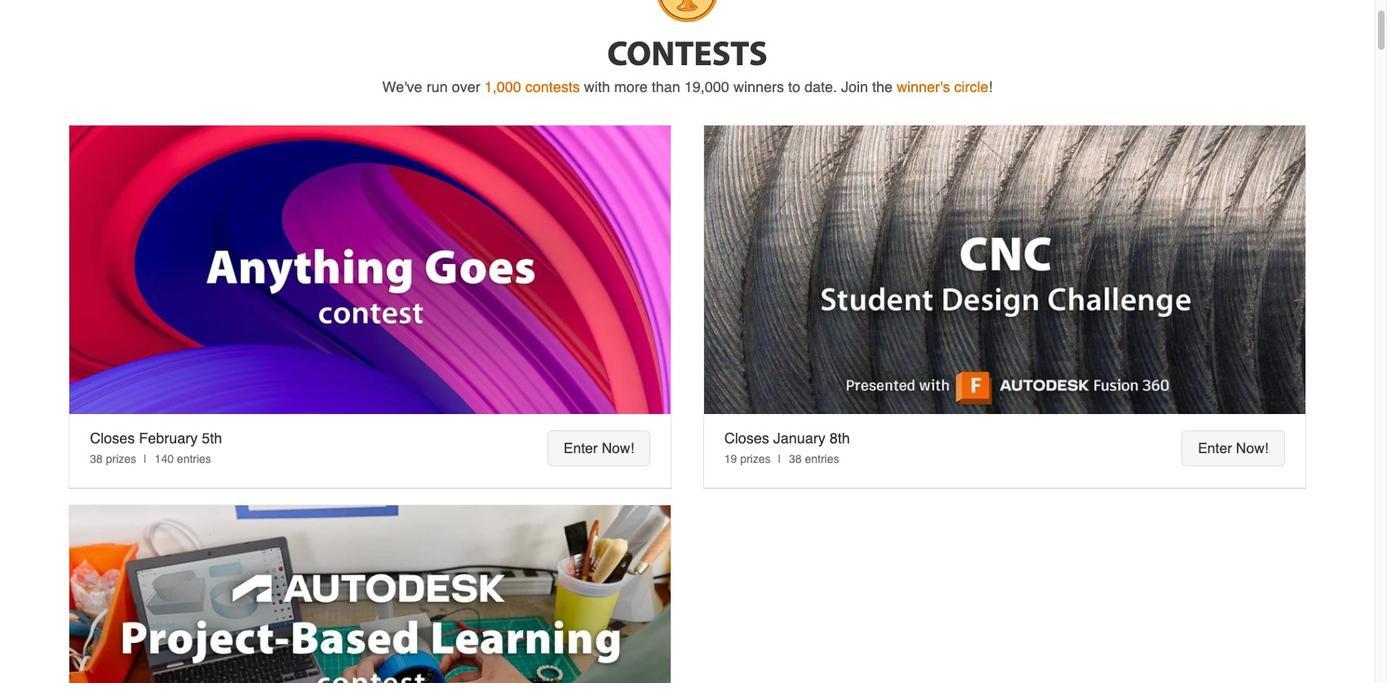 Task type: vqa. For each thing, say whether or not it's contained in the screenshot.
January prizes
yes



Task type: locate. For each thing, give the bounding box(es) containing it.
enter now! link for 8th
[[1182, 431, 1285, 467]]

enter for 5th
[[564, 441, 598, 457]]

1 38 from the left
[[90, 453, 103, 466]]

1 enter from the left
[[564, 441, 598, 457]]

prizes inside closes january 8th 19 prizes | 38 entries
[[740, 453, 771, 466]]

winner's
[[897, 78, 950, 95]]

0 horizontal spatial 38
[[90, 453, 103, 466]]

entries for february
[[177, 453, 211, 466]]

to
[[788, 78, 800, 95]]

0 horizontal spatial enter
[[564, 441, 598, 457]]

now!
[[602, 441, 634, 457], [1236, 441, 1269, 457]]

date.
[[805, 78, 837, 95]]

entries down 8th
[[805, 453, 839, 466]]

38 left 140
[[90, 453, 103, 466]]

closes
[[90, 430, 135, 447], [724, 430, 769, 447]]

enter now! link for 5th
[[547, 431, 651, 467]]

2 prizes from the left
[[740, 453, 771, 466]]

closes for january
[[724, 430, 769, 447]]

contests
[[525, 78, 580, 95]]

2 closes from the left
[[724, 430, 769, 447]]

enter now! link
[[547, 431, 651, 467], [1182, 431, 1285, 467]]

0 horizontal spatial closes
[[90, 430, 135, 447]]

0 horizontal spatial entries
[[177, 453, 211, 466]]

contests image
[[657, 0, 718, 22]]

2 38 from the left
[[789, 453, 802, 466]]

prizes inside the closes february 5th 38 prizes | 140 entries
[[106, 453, 136, 466]]

1 entries from the left
[[177, 453, 211, 466]]

1 enter now! from the left
[[564, 441, 634, 457]]

enter now!
[[564, 441, 634, 457], [1198, 441, 1269, 457]]

anything goes contest image
[[70, 126, 671, 414]]

1 horizontal spatial enter now! link
[[1182, 431, 1285, 467]]

| left 140
[[144, 453, 147, 466]]

2 entries from the left
[[805, 453, 839, 466]]

0 horizontal spatial prizes
[[106, 453, 136, 466]]

1 horizontal spatial enter
[[1198, 441, 1232, 457]]

entries inside closes january 8th 19 prizes | 38 entries
[[805, 453, 839, 466]]

closes inside the closes february 5th 38 prizes | 140 entries
[[90, 430, 135, 447]]

2 enter now! link from the left
[[1182, 431, 1285, 467]]

1 | from the left
[[144, 453, 147, 466]]

| for february
[[144, 453, 147, 466]]

2 enter now! from the left
[[1198, 441, 1269, 457]]

run
[[426, 78, 448, 95]]

closes left february on the left of the page
[[90, 430, 135, 447]]

19
[[724, 453, 737, 466]]

1 horizontal spatial |
[[778, 453, 781, 466]]

prizes right 19
[[740, 453, 771, 466]]

than
[[652, 78, 680, 95]]

prizes
[[106, 453, 136, 466], [740, 453, 771, 466]]

| down 'january'
[[778, 453, 781, 466]]

prizes left 140
[[106, 453, 136, 466]]

2 enter from the left
[[1198, 441, 1232, 457]]

1 now! from the left
[[602, 441, 634, 457]]

now! for 8th
[[1236, 441, 1269, 457]]

enter
[[564, 441, 598, 457], [1198, 441, 1232, 457]]

contests we've run over 1,000 contests with more than 19,000 winners to date. join the winner's circle !
[[382, 30, 993, 95]]

1 horizontal spatial now!
[[1236, 441, 1269, 457]]

0 horizontal spatial enter now!
[[564, 441, 634, 457]]

prizes for january
[[740, 453, 771, 466]]

circle
[[954, 78, 989, 95]]

0 horizontal spatial enter now! link
[[547, 431, 651, 467]]

1 horizontal spatial prizes
[[740, 453, 771, 466]]

8th
[[830, 430, 850, 447]]

winners
[[733, 78, 784, 95]]

2 | from the left
[[778, 453, 781, 466]]

1 horizontal spatial 38
[[789, 453, 802, 466]]

38
[[90, 453, 103, 466], [789, 453, 802, 466]]

1 horizontal spatial enter now!
[[1198, 441, 1269, 457]]

| inside closes january 8th 19 prizes | 38 entries
[[778, 453, 781, 466]]

1 horizontal spatial closes
[[724, 430, 769, 447]]

closes up 19
[[724, 430, 769, 447]]

0 horizontal spatial now!
[[602, 441, 634, 457]]

closes inside closes january 8th 19 prizes | 38 entries
[[724, 430, 769, 447]]

2 now! from the left
[[1236, 441, 1269, 457]]

1 prizes from the left
[[106, 453, 136, 466]]

entries
[[177, 453, 211, 466], [805, 453, 839, 466]]

0 horizontal spatial |
[[144, 453, 147, 466]]

1 horizontal spatial entries
[[805, 453, 839, 466]]

project-based learning contest image
[[70, 506, 671, 684]]

entries inside the closes february 5th 38 prizes | 140 entries
[[177, 453, 211, 466]]

1 closes from the left
[[90, 430, 135, 447]]

19,000
[[684, 78, 729, 95]]

with
[[584, 78, 610, 95]]

38 down 'january'
[[789, 453, 802, 466]]

| inside the closes february 5th 38 prizes | 140 entries
[[144, 453, 147, 466]]

1 enter now! link from the left
[[547, 431, 651, 467]]

closes february 5th 38 prizes | 140 entries
[[90, 430, 222, 466]]

|
[[144, 453, 147, 466], [778, 453, 781, 466]]

38 inside the closes february 5th 38 prizes | 140 entries
[[90, 453, 103, 466]]

entries down 5th
[[177, 453, 211, 466]]



Task type: describe. For each thing, give the bounding box(es) containing it.
5th
[[202, 430, 222, 447]]

the
[[872, 78, 893, 95]]

entries for january
[[805, 453, 839, 466]]

winner's circle link
[[897, 78, 989, 95]]

prizes for february
[[106, 453, 136, 466]]

more
[[614, 78, 648, 95]]

enter now! for 5th
[[564, 441, 634, 457]]

38 inside closes january 8th 19 prizes | 38 entries
[[789, 453, 802, 466]]

february
[[139, 430, 198, 447]]

now! for 5th
[[602, 441, 634, 457]]

| for january
[[778, 453, 781, 466]]

140
[[155, 453, 174, 466]]

closes january 8th 19 prizes | 38 entries
[[724, 430, 850, 466]]

join
[[841, 78, 868, 95]]

enter for 8th
[[1198, 441, 1232, 457]]

enter now! for 8th
[[1198, 441, 1269, 457]]

1,000 contests link
[[484, 78, 580, 95]]

we've
[[382, 78, 422, 95]]

contests
[[607, 30, 768, 74]]

january
[[773, 430, 826, 447]]

cnc student design challenge image
[[704, 126, 1305, 414]]

!
[[989, 78, 993, 95]]

1,000
[[484, 78, 521, 95]]

closes for february
[[90, 430, 135, 447]]

over
[[452, 78, 480, 95]]



